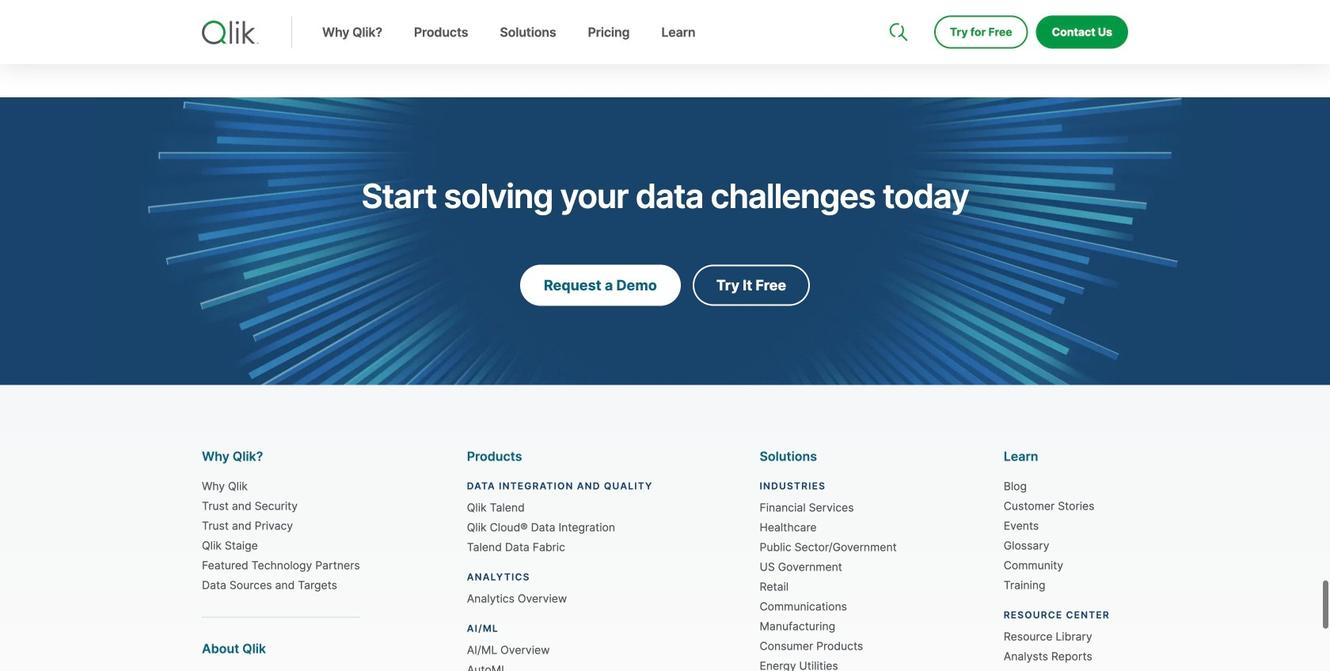 Task type: describe. For each thing, give the bounding box(es) containing it.
qlik image
[[202, 21, 259, 44]]

login image
[[1078, 0, 1090, 13]]



Task type: vqa. For each thing, say whether or not it's contained in the screenshot.
Qlik image on the top of page
yes



Task type: locate. For each thing, give the bounding box(es) containing it.
support image
[[891, 0, 903, 13]]



